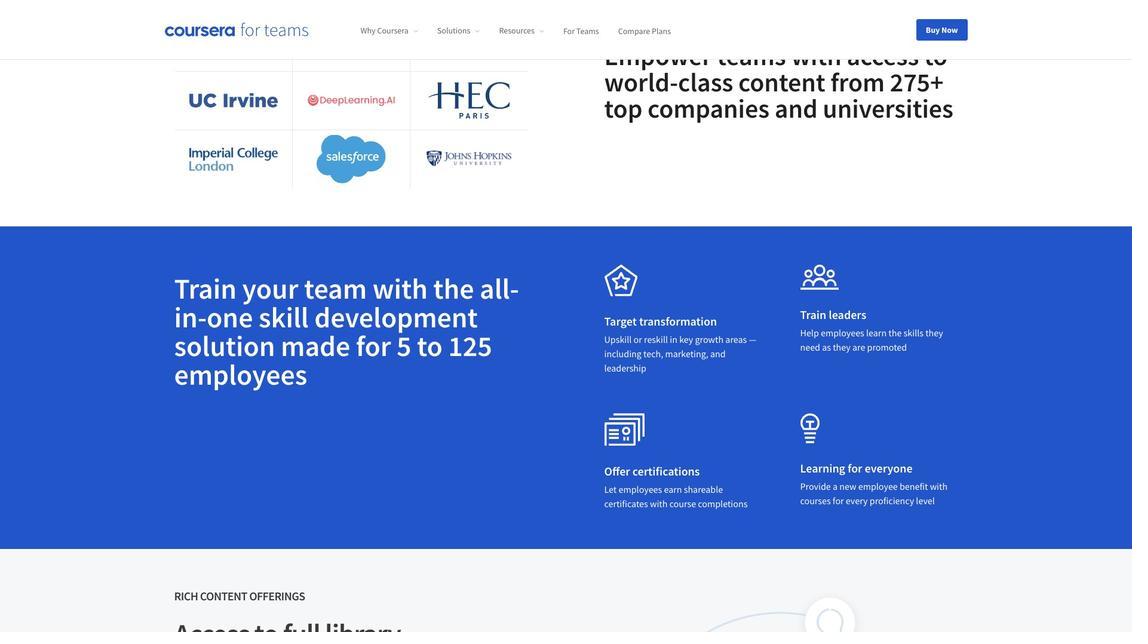 Task type: locate. For each thing, give the bounding box(es) containing it.
key
[[680, 333, 693, 345]]

content
[[200, 588, 247, 603]]

why coursera link
[[361, 25, 418, 36]]

empower teams with access to world-class content from 275+ top companies and universities
[[604, 39, 954, 125]]

leadership
[[604, 362, 647, 374]]

1 horizontal spatial for
[[833, 495, 844, 506]]

1 vertical spatial the
[[889, 327, 902, 339]]

every
[[846, 495, 868, 506]]

for
[[356, 328, 391, 364], [848, 460, 863, 475], [833, 495, 844, 506]]

0 vertical spatial and
[[775, 92, 818, 125]]

buy
[[926, 24, 940, 35]]

1 horizontal spatial and
[[775, 92, 818, 125]]

including
[[604, 348, 642, 359]]

buy now
[[926, 24, 958, 35]]

0 vertical spatial employees
[[821, 327, 865, 339]]

train inside train leaders help employees learn the skills they need as they are promoted
[[800, 307, 827, 322]]

now
[[942, 24, 958, 35]]

tech,
[[644, 348, 663, 359]]

to
[[924, 39, 948, 72], [417, 328, 443, 364]]

train
[[174, 270, 237, 306], [800, 307, 827, 322]]

deep learning ai image
[[307, 90, 396, 110]]

as
[[822, 341, 831, 353]]

1 vertical spatial they
[[833, 341, 851, 353]]

everyone
[[865, 460, 913, 475]]

with
[[791, 39, 842, 72], [373, 270, 428, 306], [930, 480, 948, 492], [650, 498, 668, 509]]

or
[[634, 333, 642, 345]]

universities
[[823, 92, 954, 125]]

1 vertical spatial train
[[800, 307, 827, 322]]

and inside empower teams with access to world-class content from 275+ top companies and universities
[[775, 92, 818, 125]]

0 horizontal spatial and
[[711, 348, 726, 359]]

—
[[749, 333, 757, 345]]

university of michigan image
[[307, 33, 396, 51]]

certificates
[[604, 498, 648, 509]]

0 vertical spatial to
[[924, 39, 948, 72]]

plans
[[652, 25, 671, 36]]

1 horizontal spatial employees
[[619, 483, 662, 495]]

to down "buy"
[[924, 39, 948, 72]]

they right as
[[833, 341, 851, 353]]

access
[[847, 39, 919, 72]]

employees down leaders
[[821, 327, 865, 339]]

0 horizontal spatial train
[[174, 270, 237, 306]]

2 vertical spatial employees
[[619, 483, 662, 495]]

1 horizontal spatial the
[[889, 327, 902, 339]]

the inside train your team with the all- in-one skill development solution made for 5 to 125 employees
[[433, 270, 474, 306]]

0 vertical spatial train
[[174, 270, 237, 306]]

teams
[[577, 25, 599, 36]]

in-demand skills image
[[604, 264, 638, 296]]

the inside train leaders help employees learn the skills they need as they are promoted
[[889, 327, 902, 339]]

target transformation upskill or reskill in key growth areas — including tech, marketing, and leadership
[[604, 313, 757, 374]]

compare plans link
[[618, 25, 671, 36]]

1 horizontal spatial they
[[926, 327, 943, 339]]

0 horizontal spatial for
[[356, 328, 391, 364]]

team
[[304, 270, 367, 306]]

5
[[397, 328, 411, 364]]

transformation
[[639, 313, 717, 328]]

for teams link
[[563, 25, 599, 36]]

employees inside offer certifications let employees earn shareable certificates with course completions
[[619, 483, 662, 495]]

train your team with the all- in-one skill development solution made for 5 to 125 employees
[[174, 270, 519, 392]]

0 horizontal spatial the
[[433, 270, 474, 306]]

to right 5
[[417, 328, 443, 364]]

benefit
[[900, 480, 928, 492]]

world-
[[604, 65, 678, 98]]

employees down 'one'
[[174, 356, 307, 392]]

for up new
[[848, 460, 863, 475]]

and
[[775, 92, 818, 125], [711, 348, 726, 359]]

top
[[604, 92, 643, 125]]

the up promoted
[[889, 327, 902, 339]]

for down a
[[833, 495, 844, 506]]

offer
[[604, 463, 630, 478]]

help
[[800, 327, 819, 339]]

promoted
[[867, 341, 907, 353]]

they
[[926, 327, 943, 339], [833, 341, 851, 353]]

employees
[[821, 327, 865, 339], [174, 356, 307, 392], [619, 483, 662, 495]]

certifications
[[633, 463, 700, 478]]

in
[[670, 333, 678, 345]]

made
[[281, 328, 350, 364]]

marketing,
[[665, 348, 709, 359]]

salesforce logo image
[[317, 135, 386, 183]]

0 vertical spatial for
[[356, 328, 391, 364]]

2 horizontal spatial employees
[[821, 327, 865, 339]]

the left all-
[[433, 270, 474, 306]]

train inside train your team with the all- in-one skill development solution made for 5 to 125 employees
[[174, 270, 237, 306]]

1 vertical spatial for
[[848, 460, 863, 475]]

for left 5
[[356, 328, 391, 364]]

coursera for teams image
[[165, 23, 308, 36]]

employees up certificates
[[619, 483, 662, 495]]

a
[[833, 480, 838, 492]]

let
[[604, 483, 617, 495]]

1 horizontal spatial to
[[924, 39, 948, 72]]

areas
[[726, 333, 747, 345]]

0 horizontal spatial to
[[417, 328, 443, 364]]

course
[[670, 498, 696, 509]]

the
[[433, 270, 474, 306], [889, 327, 902, 339]]

lightbulb icon image
[[800, 413, 820, 443]]

0 horizontal spatial employees
[[174, 356, 307, 392]]

1 vertical spatial and
[[711, 348, 726, 359]]

2 vertical spatial for
[[833, 495, 844, 506]]

employees inside train leaders help employees learn the skills they need as they are promoted
[[821, 327, 865, 339]]

learn
[[866, 327, 887, 339]]

with inside offer certifications let employees earn shareable certificates with course completions
[[650, 498, 668, 509]]

resources link
[[499, 25, 544, 36]]

for inside train your team with the all- in-one skill development solution made for 5 to 125 employees
[[356, 328, 391, 364]]

1 vertical spatial employees
[[174, 356, 307, 392]]

offerings
[[249, 588, 305, 603]]

employees inside train your team with the all- in-one skill development solution made for 5 to 125 employees
[[174, 356, 307, 392]]

are
[[853, 341, 866, 353]]

resources
[[499, 25, 535, 36]]

skills
[[904, 327, 924, 339]]

shareable
[[684, 483, 723, 495]]

solution
[[174, 328, 275, 364]]

they right skills
[[926, 327, 943, 339]]

provide
[[800, 480, 831, 492]]

1 vertical spatial to
[[417, 328, 443, 364]]

0 vertical spatial the
[[433, 270, 474, 306]]

employees for train
[[821, 327, 865, 339]]

new
[[840, 480, 857, 492]]

1 horizontal spatial train
[[800, 307, 827, 322]]

0 horizontal spatial they
[[833, 341, 851, 353]]



Task type: describe. For each thing, give the bounding box(es) containing it.
275+
[[890, 65, 944, 98]]

empower
[[604, 39, 712, 72]]

employees for offer
[[619, 483, 662, 495]]

imperial college london image
[[189, 147, 278, 171]]

growth
[[695, 333, 724, 345]]

solutions
[[437, 25, 471, 36]]

reskill
[[644, 333, 668, 345]]

teams
[[717, 39, 786, 72]]

all-
[[480, 270, 519, 306]]

compare
[[618, 25, 650, 36]]

companies
[[648, 92, 770, 125]]

one
[[207, 299, 253, 335]]

why
[[361, 25, 376, 36]]

125
[[448, 328, 492, 364]]

class
[[678, 65, 733, 98]]

rich content offerings
[[174, 588, 305, 603]]

world-class content image
[[604, 413, 645, 446]]

why coursera
[[361, 25, 409, 36]]

and inside the "target transformation upskill or reskill in key growth areas — including tech, marketing, and leadership"
[[711, 348, 726, 359]]

hec paris logo image
[[425, 77, 514, 124]]

rich
[[174, 588, 198, 603]]

content
[[739, 65, 826, 98]]

solutions link
[[437, 25, 480, 36]]

buy now button
[[917, 19, 968, 40]]

university of california irvine logo image
[[189, 93, 278, 108]]

learning for everyone provide a new employee benefit with courses for every proficiency level
[[800, 460, 948, 506]]

leaders
[[829, 307, 867, 322]]

google image
[[189, 27, 278, 56]]

earn
[[664, 483, 682, 495]]

team icon image
[[800, 264, 839, 290]]

your
[[242, 270, 298, 306]]

to inside empower teams with access to world-class content from 275+ top companies and universities
[[924, 39, 948, 72]]

coursera
[[377, 25, 409, 36]]

development
[[314, 299, 478, 335]]

2 horizontal spatial for
[[848, 460, 863, 475]]

need
[[800, 341, 820, 353]]

for teams
[[563, 25, 599, 36]]

0 vertical spatial they
[[926, 327, 943, 339]]

to inside train your team with the all- in-one skill development solution made for 5 to 125 employees
[[417, 328, 443, 364]]

train leaders help employees learn the skills they need as they are promoted
[[800, 307, 943, 353]]

skill
[[259, 299, 309, 335]]

proficiency
[[870, 495, 914, 506]]

train for train your team with the all- in-one skill development solution made for 5 to 125 employees
[[174, 270, 237, 306]]

with inside learning for everyone provide a new employee benefit with courses for every proficiency level
[[930, 480, 948, 492]]

for
[[563, 25, 575, 36]]

from
[[831, 65, 885, 98]]

target
[[604, 313, 637, 328]]

offer certifications let employees earn shareable certificates with course completions
[[604, 463, 748, 509]]

johns hopkins university logo image
[[425, 149, 514, 169]]

upskill
[[604, 333, 632, 345]]

train for train leaders help employees learn the skills they need as they are promoted
[[800, 307, 827, 322]]

with inside train your team with the all- in-one skill development solution made for 5 to 125 employees
[[373, 270, 428, 306]]

learning
[[800, 460, 846, 475]]

completions
[[698, 498, 748, 509]]

in-
[[174, 299, 207, 335]]

compare plans
[[618, 25, 671, 36]]

with inside empower teams with access to world-class content from 275+ top companies and universities
[[791, 39, 842, 72]]

meta logo image
[[425, 33, 514, 51]]

courses
[[800, 495, 831, 506]]

level
[[916, 495, 935, 506]]

employee
[[859, 480, 898, 492]]



Task type: vqa. For each thing, say whether or not it's contained in the screenshot.
the "growth"
yes



